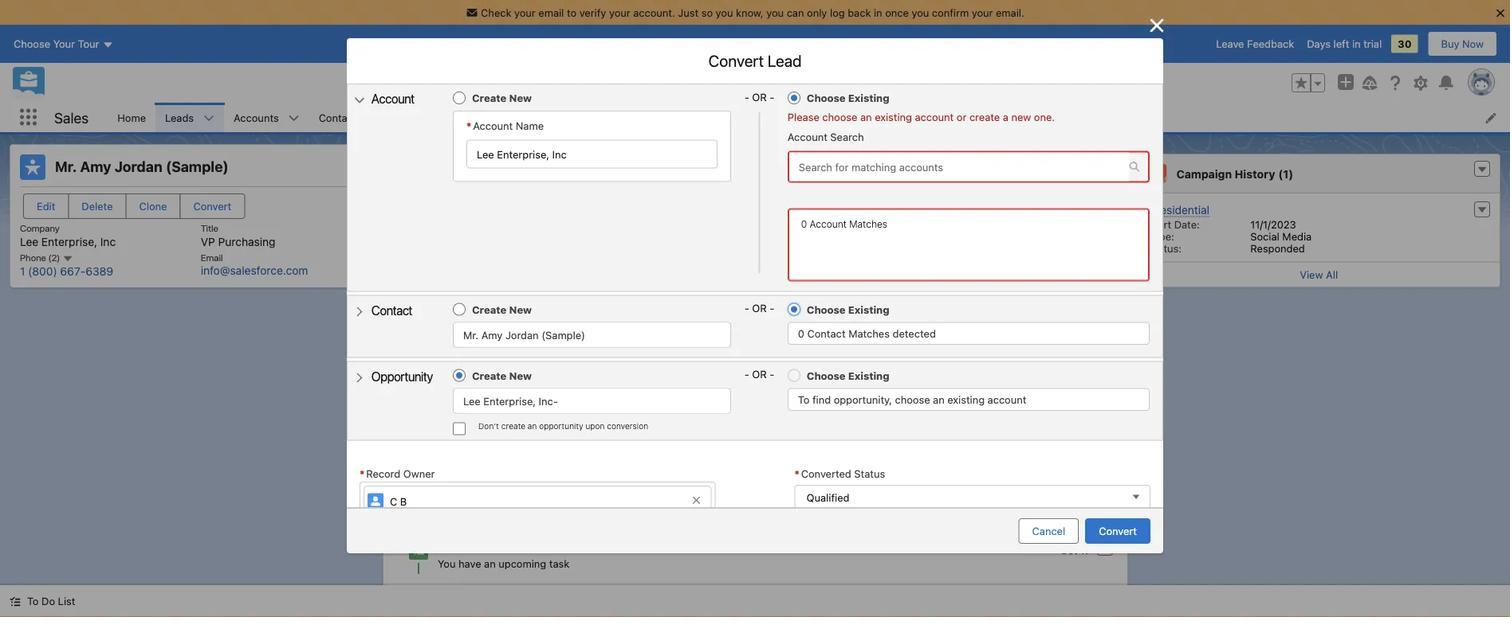 Task type: vqa. For each thing, say whether or not it's contained in the screenshot.
2nd - OR - from the bottom of the page
yes



Task type: describe. For each thing, give the bounding box(es) containing it.
know,
[[736, 6, 764, 18]]

account name
[[473, 120, 544, 132]]

lead left is
[[801, 298, 822, 311]]

lee enterprise, inc- button
[[463, 390, 731, 413]]

quotes link
[[823, 103, 877, 132]]

all inside campaign history element
[[1326, 269, 1338, 281]]

text default image for account
[[354, 95, 365, 106]]

0 vertical spatial and
[[849, 251, 868, 263]]

0 vertical spatial (sample)
[[166, 158, 229, 175]]

log
[[435, 428, 453, 440]]

an inside nurture your leads and identify opportunities. identify pain points that you can solve for this lead determine the likelihood of this lead converting if this lead is qualified, convert it to an opportunity ensure that marketing and sales work together to develop your lead qualifying process
[[947, 298, 958, 311]]

to do list button
[[0, 586, 85, 618]]

status for converted
[[854, 468, 885, 480]]

do
[[42, 596, 55, 608]]

you have an upcoming task
[[437, 558, 569, 570]]

0 horizontal spatial mr. amy jordan (sample)
[[55, 158, 229, 175]]

presidential
[[1149, 203, 1210, 216]]

0 vertical spatial view all link
[[1138, 262, 1500, 287]]

presidential link
[[1149, 203, 1210, 217]]

tab list containing activity
[[393, 381, 1117, 413]]

accounts list item
[[224, 103, 309, 132]]

as
[[1043, 197, 1054, 208]]

1 vertical spatial contact
[[807, 328, 846, 340]]

inc-
[[539, 396, 558, 408]]

1 horizontal spatial a
[[1003, 111, 1008, 123]]

(800)
[[28, 265, 57, 278]]

if
[[771, 298, 778, 311]]

inc
[[100, 235, 116, 248]]

convert lead
[[708, 51, 802, 70]]

1 horizontal spatial all
[[1105, 483, 1117, 495]]

* for account name
[[466, 120, 471, 132]]

existing for contact
[[848, 304, 889, 316]]

0 vertical spatial jordan
[[115, 158, 162, 175]]

0 account matches status
[[788, 209, 1150, 282]]

an for please choose an existing account or create a new one.
[[860, 111, 872, 123]]

or for opportunity
[[752, 369, 767, 381]]

lee enterprise, inc-
[[463, 396, 558, 408]]

(sample) for mr. amy jordan (sample) button
[[542, 329, 585, 341]]

history
[[1235, 167, 1275, 180]]

delete
[[82, 201, 113, 212]]

path options list box
[[428, 151, 1117, 177]]

opportunity,
[[834, 394, 892, 406]]

process
[[822, 330, 861, 343]]

1 horizontal spatial choose
[[895, 394, 930, 406]]

create for contact
[[472, 304, 507, 316]]

a inside log a call 'button'
[[456, 428, 461, 440]]

leads link
[[155, 103, 203, 132]]

contacts
[[319, 112, 362, 124]]

lead right develop
[[1084, 314, 1105, 327]]

work
[[933, 314, 957, 327]]

can inside nurture your leads and identify opportunities. identify pain points that you can solve for this lead determine the likelihood of this lead converting if this lead is qualified, convert it to an opportunity ensure that marketing and sales work together to develop your lead qualifying process
[[911, 266, 929, 279]]

1 vertical spatial create
[[501, 422, 525, 431]]

contact button
[[344, 293, 422, 328]]

0 horizontal spatial mr.
[[55, 158, 77, 175]]

one.
[[1034, 111, 1055, 123]]

an for don't create an opportunity upon conversion
[[528, 422, 537, 431]]

nurture
[[752, 251, 790, 263]]

1 create new from the top
[[472, 92, 532, 104]]

qualifying
[[771, 330, 819, 343]]

check
[[481, 6, 511, 18]]

new task
[[563, 428, 609, 440]]

company
[[20, 223, 60, 234]]

0 contact matches detected
[[798, 328, 936, 340]]

account for account name
[[473, 120, 513, 132]]

only
[[807, 6, 827, 18]]

opportunities link
[[393, 103, 478, 132]]

1 horizontal spatial account
[[988, 394, 1026, 406]]

nurture your leads and identify opportunities. identify pain points that you can solve for this lead determine the likelihood of this lead converting if this lead is qualified, convert it to an opportunity ensure that marketing and sales work together to develop your lead qualifying process
[[752, 251, 1105, 343]]

0 horizontal spatial to
[[567, 6, 577, 18]]

responded
[[1250, 243, 1305, 255]]

confirm
[[932, 6, 969, 18]]

verify
[[579, 6, 606, 18]]

calendar
[[508, 112, 551, 124]]

just
[[678, 6, 699, 18]]

existing for opportunity
[[848, 370, 889, 382]]

1 horizontal spatial to
[[934, 298, 944, 311]]

convert for convert lead
[[708, 51, 764, 70]]

jordan inside button
[[505, 329, 539, 341]]

you
[[437, 558, 455, 570]]

sales inside nurture your leads and identify opportunities. identify pain points that you can solve for this lead determine the likelihood of this lead converting if this lead is qualified, convert it to an opportunity ensure that marketing and sales work together to develop your lead qualifying process
[[904, 314, 930, 327]]

enterprise, inside button
[[483, 396, 536, 408]]

reports link
[[746, 103, 803, 132]]

0 vertical spatial convert button
[[180, 194, 245, 219]]

account button
[[344, 81, 424, 116]]

1 create from the top
[[472, 92, 507, 104]]

text default image inside contact dropdown button
[[354, 307, 365, 318]]

account for account
[[372, 91, 415, 106]]

or for contact
[[752, 303, 767, 315]]

1 vertical spatial and
[[882, 314, 901, 327]]

status:
[[1148, 243, 1182, 255]]

platform
[[491, 541, 535, 554]]

of
[[894, 282, 904, 295]]

upcoming
[[498, 558, 546, 570]]

mr. amy jordan (sample) button
[[463, 323, 731, 347]]

0 horizontal spatial opportunity
[[539, 422, 583, 431]]

likelihood
[[844, 282, 891, 295]]

to find opportunity, choose an existing account
[[798, 394, 1026, 406]]

campaign history element
[[1137, 154, 1501, 288]]

reports list item
[[746, 103, 823, 132]]

converted status
[[801, 468, 885, 480]]

task
[[549, 558, 569, 570]]

refresh • expand all • view all
[[966, 483, 1117, 495]]

0 horizontal spatial view all link
[[1078, 477, 1117, 502]]

details link
[[478, 381, 513, 413]]

details
[[478, 389, 513, 404]]

an for you have an upcoming task
[[484, 558, 495, 570]]

expand
[[1016, 483, 1051, 495]]

vp
[[201, 235, 215, 248]]

0 horizontal spatial choose
[[822, 111, 857, 123]]

task image
[[409, 541, 428, 560]]

purchasing
[[218, 235, 275, 248]]

info@salesforce.com
[[201, 264, 308, 277]]

choose existing for contact
[[807, 304, 889, 316]]

enterprise, inside company lee enterprise, inc
[[41, 235, 97, 248]]

record
[[366, 468, 400, 480]]

campaign history (1)
[[1176, 167, 1293, 180]]

convert for the top convert button
[[193, 201, 231, 212]]

convert
[[884, 298, 922, 311]]

1 vertical spatial this
[[907, 282, 925, 295]]

upon
[[585, 422, 605, 431]]

activity
[[402, 389, 450, 404]]

2 horizontal spatial this
[[977, 266, 995, 279]]

0 horizontal spatial in
[[874, 6, 882, 18]]

media
[[1282, 231, 1312, 243]]

you right so
[[716, 6, 733, 18]]

your left email.
[[972, 6, 993, 18]]

start date:
[[1148, 219, 1200, 231]]

1 vertical spatial convert button
[[1085, 519, 1151, 545]]

1 horizontal spatial in
[[1352, 38, 1361, 50]]

0 vertical spatial amy
[[80, 158, 111, 175]]

days
[[1307, 38, 1331, 50]]

Account Search text field
[[789, 153, 1129, 181]]

opportunities
[[402, 112, 468, 124]]

now
[[1462, 38, 1484, 50]]

1 (800) 667-6389 link
[[20, 265, 113, 278]]

opportunities.
[[912, 251, 983, 263]]

trial
[[1364, 38, 1382, 50]]

check your email to verify your account. just so you know, you can only log back in once you confirm your email.
[[481, 6, 1024, 18]]

opportunity
[[372, 369, 433, 384]]

quotes list item
[[823, 103, 898, 132]]

mr. inside mr. amy jordan (sample) button
[[463, 329, 478, 341]]

detected
[[893, 328, 936, 340]]

name
[[516, 120, 544, 132]]



Task type: locate. For each thing, give the bounding box(es) containing it.
1 horizontal spatial view
[[1300, 269, 1323, 281]]

choose right opportunity,
[[895, 394, 930, 406]]

sales left home link in the top of the page
[[54, 109, 89, 126]]

don't create an opportunity upon conversion
[[478, 422, 648, 431]]

0 horizontal spatial status
[[854, 468, 885, 480]]

account down please
[[788, 131, 827, 143]]

0 vertical spatial enterprise,
[[41, 235, 97, 248]]

matches
[[849, 219, 887, 230], [848, 328, 890, 340]]

an up search
[[860, 111, 872, 123]]

2 - or - from the top
[[744, 303, 774, 315]]

to do list
[[27, 596, 75, 608]]

text default image inside "opportunity" dropdown button
[[354, 373, 365, 384]]

create
[[472, 92, 507, 104], [472, 304, 507, 316], [472, 370, 507, 382]]

1 horizontal spatial mr.
[[463, 329, 478, 341]]

1 horizontal spatial view all link
[[1138, 262, 1500, 287]]

1 vertical spatial 0
[[798, 328, 804, 340]]

leave feedback link
[[1216, 38, 1294, 50]]

lee inside company lee enterprise, inc
[[20, 235, 38, 248]]

2 existing from the top
[[848, 304, 889, 316]]

0 vertical spatial this
[[977, 266, 995, 279]]

0 vertical spatial choose
[[807, 92, 846, 104]]

2 vertical spatial to
[[1005, 314, 1015, 327]]

status
[[1010, 197, 1041, 208], [854, 468, 885, 480]]

account left the name
[[473, 120, 513, 132]]

1 choose existing from the top
[[807, 92, 889, 104]]

1 vertical spatial existing
[[848, 304, 889, 316]]

choose up the find
[[807, 370, 846, 382]]

this right if at the right of the page
[[780, 298, 798, 311]]

1 horizontal spatial that
[[868, 266, 888, 279]]

or
[[752, 91, 767, 103], [752, 303, 767, 315], [752, 369, 767, 381]]

0 vertical spatial for
[[807, 221, 822, 234]]

1 horizontal spatial status
[[1010, 197, 1041, 208]]

contact up "opportunity" dropdown button
[[372, 303, 412, 318]]

opportunity down inc-
[[539, 422, 583, 431]]

* left converted
[[795, 468, 800, 480]]

- or - up reports
[[744, 91, 774, 103]]

demo
[[458, 541, 488, 554]]

1 or from the top
[[752, 91, 767, 103]]

that down is
[[808, 314, 827, 327]]

list containing home
[[108, 103, 1510, 132]]

0 vertical spatial existing
[[875, 111, 912, 123]]

owner
[[403, 468, 435, 480]]

2 vertical spatial existing
[[848, 370, 889, 382]]

matches inside 0 account matches status
[[849, 219, 887, 230]]

17
[[1080, 545, 1090, 556]]

account inside status
[[810, 219, 847, 230]]

matches for contact
[[848, 328, 890, 340]]

1 vertical spatial choose
[[807, 304, 846, 316]]

you
[[716, 6, 733, 18], [766, 6, 784, 18], [912, 6, 929, 18], [891, 266, 908, 279]]

to for to do list
[[27, 596, 39, 608]]

1 vertical spatial create
[[472, 304, 507, 316]]

convert right "cancel" button
[[1099, 526, 1137, 538]]

your up identify on the right
[[793, 251, 816, 263]]

this right of
[[907, 282, 925, 295]]

existing up quotes
[[848, 92, 889, 104]]

1 horizontal spatial sales
[[904, 314, 930, 327]]

home link
[[108, 103, 155, 132]]

choose existing for account
[[807, 92, 889, 104]]

group
[[1292, 73, 1325, 93]]

choose up please
[[807, 92, 846, 104]]

0 for 0 contact matches detected
[[798, 328, 804, 340]]

so
[[701, 6, 713, 18]]

1 existing from the top
[[848, 92, 889, 104]]

that up likelihood
[[868, 266, 888, 279]]

0 vertical spatial opportunity
[[961, 298, 1019, 311]]

(sample) inside button
[[542, 329, 585, 341]]

2 or from the top
[[752, 303, 767, 315]]

2 create new from the top
[[472, 304, 532, 316]]

lee inside button
[[463, 396, 481, 408]]

text default image for opportunity
[[354, 373, 365, 384]]

0 vertical spatial that
[[868, 266, 888, 279]]

contacts list item
[[309, 103, 393, 132]]

1 vertical spatial choose
[[895, 394, 930, 406]]

2 vertical spatial (sample)
[[584, 541, 630, 554]]

search...
[[602, 77, 645, 89]]

mr. amy jordan (sample) inside button
[[463, 329, 585, 341]]

1 vertical spatial that
[[808, 314, 827, 327]]

in right left
[[1352, 38, 1361, 50]]

1 vertical spatial view all link
[[1078, 477, 1117, 502]]

create right 'don't' at the left bottom of page
[[501, 422, 525, 431]]

opportunity inside nurture your leads and identify opportunities. identify pain points that you can solve for this lead determine the likelihood of this lead converting if this lead is qualified, convert it to an opportunity ensure that marketing and sales work together to develop your lead qualifying process
[[961, 298, 1019, 311]]

jordan
[[115, 158, 162, 175], [505, 329, 539, 341]]

0 horizontal spatial *
[[360, 468, 365, 480]]

*
[[466, 120, 471, 132], [360, 468, 365, 480], [795, 468, 800, 480]]

search... button
[[571, 70, 890, 96]]

email info@salesforce.com
[[201, 252, 308, 277]]

0 vertical spatial a
[[1003, 111, 1008, 123]]

0 vertical spatial choose
[[822, 111, 857, 123]]

solve
[[932, 266, 958, 279]]

0 horizontal spatial that
[[808, 314, 827, 327]]

0 left success in the top of the page
[[801, 219, 807, 230]]

view down 'media'
[[1300, 269, 1323, 281]]

- or -
[[744, 91, 774, 103], [744, 303, 774, 315], [744, 369, 774, 381]]

(sample) up inc-
[[542, 329, 585, 341]]

status inside button
[[1010, 197, 1041, 208]]

this up converting
[[977, 266, 995, 279]]

mark status as complete
[[983, 197, 1104, 208]]

convert up 'title'
[[193, 201, 231, 212]]

1 vertical spatial to
[[934, 298, 944, 311]]

you up of
[[891, 266, 908, 279]]

choose existing down the
[[807, 304, 889, 316]]

1 horizontal spatial and
[[882, 314, 901, 327]]

1 vertical spatial view
[[1078, 483, 1102, 495]]

0 horizontal spatial contact
[[372, 303, 412, 318]]

0 down ensure
[[798, 328, 804, 340]]

leads list item
[[155, 103, 224, 132]]

1 vertical spatial a
[[456, 428, 461, 440]]

lead up converting
[[998, 266, 1019, 279]]

0 vertical spatial existing
[[848, 92, 889, 104]]

info@salesforce.com link
[[201, 264, 308, 277]]

you right once
[[912, 6, 929, 18]]

choose existing up opportunity,
[[807, 370, 889, 382]]

reports
[[755, 112, 793, 124]]

once
[[885, 6, 909, 18]]

- or - for account
[[744, 91, 774, 103]]

1 vertical spatial mr. amy jordan (sample)
[[463, 329, 585, 341]]

to right email
[[567, 6, 577, 18]]

1 vertical spatial opportunity
[[539, 422, 583, 431]]

0 horizontal spatial for
[[807, 221, 822, 234]]

* for record owner
[[360, 468, 365, 480]]

account up leads
[[810, 219, 847, 230]]

0 for 0 account matches
[[801, 219, 807, 230]]

new
[[1011, 111, 1031, 123]]

0 vertical spatial account
[[915, 111, 954, 123]]

opportunity up together
[[961, 298, 1019, 311]]

email
[[538, 6, 564, 18]]

1 vertical spatial choose existing
[[807, 304, 889, 316]]

jordan up details
[[505, 329, 539, 341]]

2 • from the left
[[1070, 483, 1075, 495]]

2 vertical spatial this
[[780, 298, 798, 311]]

an down lee enterprise, inc-
[[528, 422, 537, 431]]

0 vertical spatial lee
[[20, 235, 38, 248]]

your right verify
[[609, 6, 630, 18]]

0 horizontal spatial all
[[1054, 483, 1066, 495]]

create new for opportunity
[[472, 370, 532, 382]]

3 choose from the top
[[807, 370, 846, 382]]

11/1/2023
[[1250, 219, 1296, 231]]

(1)
[[1278, 167, 1293, 180]]

enterprise, up the 1 (800) 667-6389 link at the left top of page
[[41, 235, 97, 248]]

choose for contact
[[807, 304, 846, 316]]

the
[[825, 282, 841, 295]]

status right converted
[[854, 468, 885, 480]]

667-
[[60, 265, 86, 278]]

demo platform widgets (sample)
[[458, 541, 630, 554]]

mr. up details
[[463, 329, 478, 341]]

you inside nurture your leads and identify opportunities. identify pain points that you can solve for this lead determine the likelihood of this lead converting if this lead is qualified, convert it to an opportunity ensure that marketing and sales work together to develop your lead qualifying process
[[891, 266, 908, 279]]

contact inside dropdown button
[[372, 303, 412, 318]]

leave
[[1216, 38, 1244, 50]]

all
[[1326, 269, 1338, 281], [1054, 483, 1066, 495], [1105, 483, 1117, 495]]

1 vertical spatial for
[[961, 266, 974, 279]]

1
[[20, 265, 25, 278]]

or for account
[[752, 91, 767, 103]]

calendar link
[[499, 103, 561, 132]]

edit
[[37, 201, 55, 212]]

convert button up 17
[[1085, 519, 1151, 545]]

to left the find
[[798, 394, 810, 406]]

create new for contact
[[472, 304, 532, 316]]

title
[[201, 223, 218, 234]]

2 horizontal spatial convert
[[1099, 526, 1137, 538]]

can left solve on the top right of page
[[911, 266, 929, 279]]

create for opportunity
[[472, 370, 507, 382]]

3 choose existing from the top
[[807, 370, 889, 382]]

lee
[[20, 235, 38, 248], [463, 396, 481, 408]]

1 horizontal spatial enterprise,
[[483, 396, 536, 408]]

jordan up 'clone' button at the left top of page
[[115, 158, 162, 175]]

1 vertical spatial jordan
[[505, 329, 539, 341]]

account for account search
[[788, 131, 827, 143]]

expand all button
[[1015, 477, 1067, 502]]

choose for account
[[807, 92, 846, 104]]

view inside campaign history element
[[1300, 269, 1323, 281]]

0 vertical spatial or
[[752, 91, 767, 103]]

c b link
[[364, 486, 712, 516]]

(sample) right the widgets at the bottom of the page
[[584, 541, 630, 554]]

choose existing
[[807, 92, 889, 104], [807, 304, 889, 316], [807, 370, 889, 382]]

matches up 'identify'
[[849, 219, 887, 230]]

1 horizontal spatial create
[[969, 111, 1000, 123]]

0 vertical spatial create
[[472, 92, 507, 104]]

0 horizontal spatial amy
[[80, 158, 111, 175]]

* for converted status
[[795, 468, 800, 480]]

text default image inside campaign history element
[[1477, 164, 1488, 175]]

0 vertical spatial in
[[874, 6, 882, 18]]

(sample)
[[166, 158, 229, 175], [542, 329, 585, 341], [584, 541, 630, 554]]

title vp purchasing
[[201, 223, 275, 248]]

existing for account
[[848, 92, 889, 104]]

back
[[848, 6, 871, 18]]

1 text default image from the top
[[354, 95, 365, 106]]

matches for account
[[849, 219, 887, 230]]

(sample) down 'leads' list item
[[166, 158, 229, 175]]

mr. right lead icon
[[55, 158, 77, 175]]

buy
[[1441, 38, 1459, 50]]

0 vertical spatial to
[[798, 394, 810, 406]]

tab list
[[393, 381, 1117, 413]]

text default image
[[354, 95, 365, 106], [354, 373, 365, 384]]

can
[[787, 6, 804, 18], [911, 266, 929, 279]]

amy up delete
[[80, 158, 111, 175]]

oct 17
[[1060, 545, 1090, 556]]

1 horizontal spatial convert
[[708, 51, 764, 70]]

0 horizontal spatial to
[[27, 596, 39, 608]]

for left success in the top of the page
[[807, 221, 822, 234]]

2 choose from the top
[[807, 304, 846, 316]]

0 vertical spatial matches
[[849, 219, 887, 230]]

2 create from the top
[[472, 304, 507, 316]]

None text field
[[466, 140, 718, 169]]

0 vertical spatial sales
[[54, 109, 89, 126]]

choose down the
[[807, 304, 846, 316]]

account search
[[788, 131, 864, 143]]

choose for opportunity
[[807, 370, 846, 382]]

mark
[[983, 197, 1007, 208]]

text default image inside account dropdown button
[[354, 95, 365, 106]]

opportunity button
[[344, 359, 443, 394]]

0 horizontal spatial jordan
[[115, 158, 162, 175]]

an down detected
[[933, 394, 945, 406]]

choose existing for opportunity
[[807, 370, 889, 382]]

1 vertical spatial existing
[[947, 394, 985, 406]]

lee up 'don't' at the left bottom of page
[[463, 396, 481, 408]]

for up converting
[[961, 266, 974, 279]]

create new
[[472, 92, 532, 104], [472, 304, 532, 316], [472, 370, 532, 382]]

matches down the marketing
[[848, 328, 890, 340]]

0 horizontal spatial •
[[1007, 483, 1012, 495]]

opportunities list item
[[393, 103, 499, 132]]

2 text default image from the top
[[354, 373, 365, 384]]

0 vertical spatial mr. amy jordan (sample)
[[55, 158, 229, 175]]

a
[[1003, 111, 1008, 123], [456, 428, 461, 440]]

new inside button
[[563, 428, 584, 440]]

1 horizontal spatial for
[[961, 266, 974, 279]]

convert for bottommost convert button
[[1099, 526, 1137, 538]]

a left new
[[1003, 111, 1008, 123]]

1 - or - from the top
[[744, 91, 774, 103]]

leads
[[819, 251, 846, 263]]

1 vertical spatial or
[[752, 303, 767, 315]]

and down convert
[[882, 314, 901, 327]]

contact
[[372, 303, 412, 318], [807, 328, 846, 340]]

c
[[390, 496, 397, 508]]

3 create from the top
[[472, 370, 507, 382]]

qualified button
[[795, 486, 1151, 510]]

to for to find opportunity, choose an existing account
[[798, 394, 810, 406]]

0 vertical spatial choose existing
[[807, 92, 889, 104]]

0 vertical spatial status
[[1010, 197, 1041, 208]]

text default image left 'opportunity'
[[354, 373, 365, 384]]

delete button
[[68, 194, 126, 219]]

c b
[[390, 496, 407, 508]]

3 create new from the top
[[472, 370, 532, 382]]

status for mark
[[1010, 197, 1041, 208]]

to left develop
[[1005, 314, 1015, 327]]

account up opportunities
[[372, 91, 415, 106]]

it
[[925, 298, 931, 311]]

0 vertical spatial - or -
[[744, 91, 774, 103]]

2 vertical spatial create new
[[472, 370, 532, 382]]

status left 'as'
[[1010, 197, 1041, 208]]

text default image inside to do list button
[[10, 597, 21, 608]]

0 vertical spatial 0
[[801, 219, 807, 230]]

mark status as complete button
[[952, 190, 1117, 215]]

create
[[969, 111, 1000, 123], [501, 422, 525, 431]]

0 horizontal spatial existing
[[875, 111, 912, 123]]

0 horizontal spatial create
[[501, 422, 525, 431]]

is
[[825, 298, 833, 311]]

enterprise, up 'don't' at the left bottom of page
[[483, 396, 536, 408]]

• right expand all button
[[1070, 483, 1075, 495]]

mr. amy jordan (sample) up lee enterprise, inc-
[[463, 329, 585, 341]]

existing down likelihood
[[848, 304, 889, 316]]

to inside to do list button
[[27, 596, 39, 608]]

for inside nurture your leads and identify opportunities. identify pain points that you can solve for this lead determine the likelihood of this lead converting if this lead is qualified, convert it to an opportunity ensure that marketing and sales work together to develop your lead qualifying process
[[961, 266, 974, 279]]

- or - for contact
[[744, 303, 774, 315]]

2 choose existing from the top
[[807, 304, 889, 316]]

amy inside button
[[481, 329, 503, 341]]

identify
[[871, 251, 909, 263]]

contact down is
[[807, 328, 846, 340]]

1 vertical spatial amy
[[481, 329, 503, 341]]

an up work
[[947, 298, 958, 311]]

calendar list item
[[499, 103, 582, 132]]

sales up detected
[[904, 314, 930, 327]]

lead image
[[20, 155, 45, 180]]

lead down solve on the top right of page
[[928, 282, 948, 295]]

alert
[[788, 199, 1150, 209]]

a right 'log'
[[456, 428, 461, 440]]

1 horizontal spatial mr. amy jordan (sample)
[[463, 329, 585, 341]]

feedback
[[1247, 38, 1294, 50]]

0 horizontal spatial this
[[780, 298, 798, 311]]

1 • from the left
[[1007, 483, 1012, 495]]

oct
[[1060, 545, 1077, 556]]

to
[[567, 6, 577, 18], [934, 298, 944, 311], [1005, 314, 1015, 327]]

* left record
[[360, 468, 365, 480]]

1 choose from the top
[[807, 92, 846, 104]]

0 horizontal spatial view
[[1078, 483, 1102, 495]]

choose up search
[[822, 111, 857, 123]]

list
[[108, 103, 1510, 132]]

2 horizontal spatial to
[[1005, 314, 1015, 327]]

list item
[[582, 103, 648, 132]]

3 or from the top
[[752, 369, 767, 381]]

ensure
[[771, 314, 805, 327]]

marketing
[[830, 314, 879, 327]]

- or - down qualifying
[[744, 369, 774, 381]]

text default image
[[1129, 162, 1140, 173], [1477, 164, 1488, 175], [354, 307, 365, 318], [10, 597, 21, 608]]

1 horizontal spatial amy
[[481, 329, 503, 341]]

convert button up 'title'
[[180, 194, 245, 219]]

3 existing from the top
[[848, 370, 889, 382]]

0 vertical spatial mr.
[[55, 158, 77, 175]]

account.
[[633, 6, 675, 18]]

to right it
[[934, 298, 944, 311]]

1 vertical spatial to
[[27, 596, 39, 608]]

an right have
[[484, 558, 495, 570]]

activity link
[[402, 381, 450, 413]]

and up "points"
[[849, 251, 868, 263]]

you right the know,
[[766, 6, 784, 18]]

have
[[458, 558, 481, 570]]

1 vertical spatial text default image
[[354, 373, 365, 384]]

your right develop
[[1060, 314, 1081, 327]]

home
[[117, 112, 146, 124]]

widgets
[[538, 541, 581, 554]]

0 vertical spatial can
[[787, 6, 804, 18]]

view right expand all button
[[1078, 483, 1102, 495]]

convert up 'search...' button
[[708, 51, 764, 70]]

•
[[1007, 483, 1012, 495], [1070, 483, 1075, 495]]

lee down "company"
[[20, 235, 38, 248]]

• left expand
[[1007, 483, 1012, 495]]

qualified,
[[836, 298, 881, 311]]

create right or on the right top of page
[[969, 111, 1000, 123]]

amy up details link
[[481, 329, 503, 341]]

- or - for opportunity
[[744, 369, 774, 381]]

2 vertical spatial or
[[752, 369, 767, 381]]

your left email
[[514, 6, 536, 18]]

text default image up contacts
[[354, 95, 365, 106]]

choose existing up quotes
[[807, 92, 889, 104]]

3 - or - from the top
[[744, 369, 774, 381]]

to left do
[[27, 596, 39, 608]]

0 inside status
[[801, 219, 807, 230]]

view all link right expand all button
[[1078, 477, 1117, 502]]

(sample) for demo platform widgets (sample) link
[[584, 541, 630, 554]]

can left the only
[[787, 6, 804, 18]]

- or - down 'determine'
[[744, 303, 774, 315]]

1 vertical spatial mr.
[[463, 329, 478, 341]]

mr. amy jordan (sample) up 'clone' button at the left top of page
[[55, 158, 229, 175]]

edit button
[[23, 194, 69, 219]]

develop
[[1018, 314, 1057, 327]]

view all link down 'media'
[[1138, 262, 1500, 287]]

account inside dropdown button
[[372, 91, 415, 106]]

1 horizontal spatial convert button
[[1085, 519, 1151, 545]]

0 account matches
[[801, 219, 887, 230]]

in right back
[[874, 6, 882, 18]]

0 horizontal spatial account
[[915, 111, 954, 123]]

* left account name
[[466, 120, 471, 132]]



